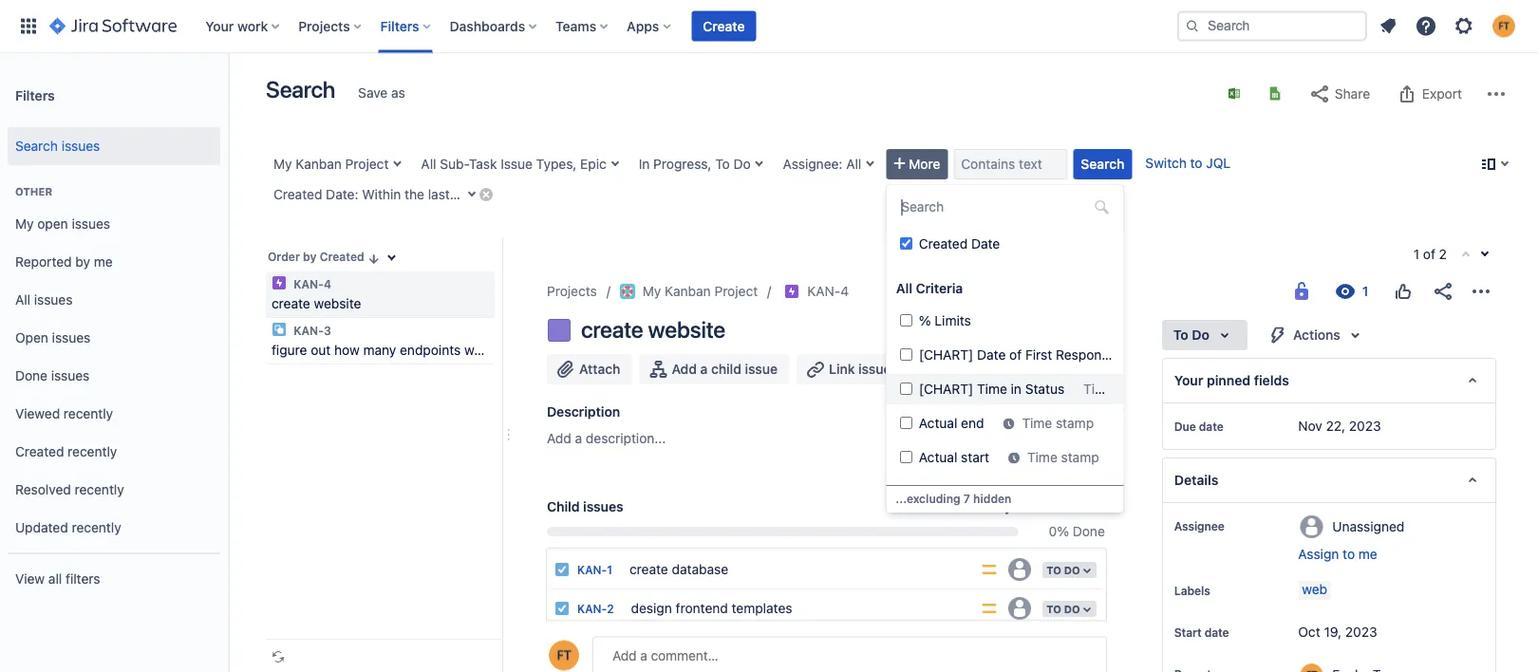 Task type: describe. For each thing, give the bounding box(es) containing it.
1 horizontal spatial website
[[648, 316, 725, 343]]

1 vertical spatial done
[[1073, 524, 1105, 539]]

% inside all criteria element
[[918, 313, 931, 329]]

dashboards button
[[444, 11, 544, 41]]

kan-1
[[577, 564, 612, 577]]

2 vertical spatial 2
[[607, 602, 614, 616]]

dropdown
[[1049, 484, 1112, 499]]

other group
[[8, 165, 220, 553]]

open issues
[[15, 330, 90, 346]]

as
[[391, 85, 405, 101]]

order for order by created
[[268, 250, 300, 263]]

in progress,                                 to do button
[[631, 149, 770, 179]]

1 of 2
[[1414, 246, 1447, 262]]

teams button
[[550, 11, 615, 41]]

kan-1 link
[[577, 564, 612, 577]]

projects for "projects" dropdown button
[[298, 18, 350, 34]]

updated
[[15, 520, 68, 536]]

time stamp image for actual start
[[1008, 452, 1019, 464]]

vote options: no one has voted for this issue yet. image
[[1392, 280, 1415, 303]]

1 horizontal spatial kan-4
[[807, 283, 849, 299]]

[chart] for [chart] time in status
[[918, 381, 973, 397]]

progress,
[[653, 156, 712, 172]]

teams
[[556, 18, 596, 34]]

your profile and settings image
[[1493, 15, 1515, 38]]

actual for actual start
[[918, 450, 957, 465]]

0 horizontal spatial 4
[[324, 277, 331, 291]]

order for order by
[[957, 499, 993, 515]]

assign to me button
[[1298, 545, 1477, 564]]

filters button
[[375, 11, 438, 41]]

to for assign
[[1343, 546, 1355, 562]]

0 % done
[[1049, 524, 1105, 539]]

attach button
[[547, 354, 632, 385]]

priority: medium image for design frontend templates
[[980, 599, 999, 618]]

assignee:
[[783, 156, 843, 172]]

web
[[1302, 582, 1327, 597]]

done inside other group
[[15, 368, 47, 384]]

open
[[15, 330, 48, 346]]

my kanban project image
[[620, 284, 635, 299]]

date for [chart]
[[977, 347, 1005, 363]]

due
[[1174, 420, 1196, 433]]

issue actions image
[[1059, 499, 1075, 515]]

22,
[[1326, 418, 1345, 434]]

out
[[311, 342, 331, 358]]

copy link to issue image
[[845, 283, 860, 298]]

oct
[[1298, 624, 1320, 640]]

issues for open issues
[[52, 330, 90, 346]]

1 vertical spatial create
[[581, 316, 643, 343]]

[chart] date of first response
[[918, 347, 1116, 363]]

my open issues
[[15, 216, 110, 232]]

your work
[[205, 18, 268, 34]]

kan- left copy link to issue icon at right
[[807, 283, 841, 299]]

to do button for create database
[[1041, 560, 1098, 580]]

issues for child issues
[[583, 499, 623, 515]]

actual for actual end
[[918, 415, 957, 431]]

me for assign to me
[[1359, 546, 1378, 562]]

all issues
[[15, 292, 73, 308]]

a for description...
[[575, 431, 582, 446]]

next issue 'kan-3' ( type 'j' ) image
[[1477, 247, 1493, 262]]

created for created date
[[918, 236, 967, 252]]

0 vertical spatial to do button
[[1162, 320, 1248, 350]]

reason
[[969, 484, 1011, 499]]

sidebar navigation image
[[207, 76, 249, 114]]

add for add a child issue
[[672, 361, 697, 377]]

notifications image
[[1377, 15, 1400, 38]]

done issues
[[15, 368, 90, 384]]

switch
[[1146, 155, 1187, 171]]

[chart] time in status
[[918, 381, 1064, 397]]

2 vertical spatial create
[[630, 561, 668, 577]]

small image
[[366, 251, 381, 266]]

many
[[363, 342, 396, 358]]

open in google sheets image
[[1268, 86, 1283, 101]]

criteria
[[915, 281, 963, 296]]

create
[[703, 18, 745, 34]]

time up the end
[[977, 381, 1007, 397]]

sub-
[[440, 156, 469, 172]]

recently for created recently
[[68, 444, 117, 460]]

description
[[547, 404, 620, 420]]

appswitcher icon image
[[17, 15, 40, 38]]

1 horizontal spatial 4
[[453, 187, 462, 202]]

order by button
[[946, 492, 1056, 522]]

endpoints
[[400, 342, 461, 358]]

updated recently link
[[8, 509, 220, 547]]

design frontend templates link
[[623, 590, 972, 628]]

actual end
[[918, 415, 984, 431]]

search button
[[1073, 149, 1132, 179]]

of inside all criteria element
[[1009, 347, 1021, 363]]

limits
[[934, 313, 971, 329]]

all for all issues
[[15, 292, 30, 308]]

all sub-task issue types,                                 epic button
[[413, 149, 626, 179]]

viewed recently
[[15, 406, 113, 422]]

all criteria element
[[886, 306, 1169, 672]]

1 horizontal spatial %
[[1057, 524, 1069, 539]]

7
[[964, 492, 970, 505]]

assign
[[1298, 546, 1339, 562]]

1 vertical spatial search field
[[896, 194, 1114, 220]]

issue type: task image
[[555, 601, 570, 616]]

assign to me
[[1298, 546, 1378, 562]]

recently for updated recently
[[72, 520, 121, 536]]

resolved recently link
[[8, 471, 220, 509]]

share
[[1335, 86, 1370, 102]]

save as
[[358, 85, 405, 101]]

1 vertical spatial 2
[[1439, 246, 1447, 262]]

to do for create database
[[1046, 564, 1080, 576]]

2 in from the left
[[1117, 381, 1128, 397]]

1 horizontal spatial of
[[1423, 246, 1436, 262]]

all right assignee:
[[846, 156, 861, 172]]

remove criteria image
[[479, 187, 494, 202]]

created left small icon
[[320, 250, 364, 263]]

1 horizontal spatial my kanban project
[[643, 283, 758, 299]]

days
[[523, 187, 551, 202]]

filters inside dropdown button
[[380, 18, 419, 34]]

labels
[[1174, 584, 1210, 597]]

time down response at the right of page
[[1083, 381, 1113, 397]]

status
[[1025, 381, 1064, 397]]

nov
[[1298, 418, 1323, 434]]

details element
[[1162, 458, 1496, 503]]

issue
[[501, 156, 533, 172]]

unassigned
[[1332, 518, 1405, 534]]

assignee
[[1174, 519, 1225, 533]]

your for your work
[[205, 18, 234, 34]]

within
[[362, 187, 401, 202]]

done issues link
[[8, 357, 220, 395]]

your pinned fields element
[[1162, 358, 1496, 404]]

subtask image
[[272, 322, 287, 337]]

open
[[37, 216, 68, 232]]

not available - this is the first issue image
[[1458, 248, 1474, 263]]

1 horizontal spatial create website
[[581, 316, 725, 343]]

save
[[358, 85, 388, 101]]

all criteria
[[896, 281, 963, 296]]

actions
[[1293, 327, 1340, 343]]

by for created
[[303, 250, 317, 263]]

share link
[[1299, 79, 1380, 109]]

created date: within the last 4 weeks, 2 days
[[273, 187, 551, 202]]

0 horizontal spatial 1
[[607, 564, 612, 577]]

3
[[324, 324, 331, 337]]

[chart] for [chart] date of first response
[[918, 347, 973, 363]]

my kanban project link
[[620, 280, 758, 303]]

the
[[405, 187, 424, 202]]

my kanban project inside dropdown button
[[273, 156, 389, 172]]

to do for design frontend templates
[[1046, 603, 1080, 615]]

change
[[918, 484, 966, 499]]

2023 for nov 22, 2023
[[1349, 418, 1381, 434]]

kan- right issue type: task icon on the bottom of the page
[[577, 602, 607, 616]]

response
[[1055, 347, 1116, 363]]

all issues link
[[8, 281, 220, 319]]

create child image
[[1088, 499, 1103, 515]]

projects link
[[547, 280, 597, 303]]

created recently
[[15, 444, 117, 460]]

view
[[15, 571, 45, 587]]

nov 22, 2023
[[1298, 418, 1381, 434]]

time in status
[[1083, 381, 1169, 397]]

kanban inside dropdown button
[[296, 156, 342, 172]]



Task type: vqa. For each thing, say whether or not it's contained in the screenshot.
The Order By
yes



Task type: locate. For each thing, give the bounding box(es) containing it.
1 horizontal spatial 2
[[607, 602, 614, 616]]

search inside group
[[15, 138, 58, 154]]

1 vertical spatial my kanban project
[[643, 283, 758, 299]]

my kanban project
[[273, 156, 389, 172], [643, 283, 758, 299]]

recently for viewed recently
[[64, 406, 113, 422]]

1 vertical spatial create website
[[581, 316, 725, 343]]

projects up edit color, purple selected icon
[[547, 283, 597, 299]]

0 vertical spatial priority: medium image
[[980, 560, 999, 579]]

recently for resolved recently
[[75, 482, 124, 498]]

all up open
[[15, 292, 30, 308]]

a left child
[[700, 361, 708, 377]]

time stamp image
[[1003, 418, 1014, 429], [1008, 452, 1019, 464]]

0 vertical spatial stamp
[[1055, 415, 1093, 431]]

1 horizontal spatial projects
[[547, 283, 597, 299]]

in left "status"
[[1117, 381, 1128, 397]]

default image
[[1094, 199, 1109, 215]]

search issues group
[[8, 122, 220, 171]]

all left 'criteria'
[[896, 281, 912, 296]]

issue right child
[[745, 361, 778, 377]]

1 horizontal spatial add
[[672, 361, 697, 377]]

stamp down status at the bottom right
[[1055, 415, 1093, 431]]

my kanban project right my kanban project icon
[[643, 283, 758, 299]]

your for your pinned fields
[[1174, 373, 1203, 388]]

details
[[1174, 472, 1219, 488]]

0 vertical spatial time stamp
[[1022, 415, 1093, 431]]

assignee: all
[[783, 156, 861, 172]]

all inside other group
[[15, 292, 30, 308]]

0 vertical spatial my
[[273, 156, 292, 172]]

actual left the end
[[918, 415, 957, 431]]

1 priority: medium image from the top
[[980, 560, 999, 579]]

0 vertical spatial filters
[[380, 18, 419, 34]]

issues
[[61, 138, 100, 154], [72, 216, 110, 232], [34, 292, 73, 308], [52, 330, 90, 346], [51, 368, 90, 384], [583, 499, 623, 515]]

to right assign
[[1343, 546, 1355, 562]]

0 horizontal spatial kan-4
[[291, 277, 331, 291]]

all
[[421, 156, 436, 172], [846, 156, 861, 172], [896, 281, 912, 296], [15, 292, 30, 308]]

primary element
[[11, 0, 1177, 53]]

done down open
[[15, 368, 47, 384]]

2 priority: medium image from the top
[[980, 599, 999, 618]]

priority: medium image for create database
[[980, 560, 999, 579]]

date for created
[[971, 236, 1000, 252]]

kan-4 link
[[807, 280, 849, 303]]

more button
[[886, 149, 948, 179]]

0 horizontal spatial of
[[1009, 347, 1021, 363]]

2 vertical spatial search
[[1081, 156, 1125, 172]]

2 left 'design'
[[607, 602, 614, 616]]

search issues link
[[8, 127, 220, 165]]

0 horizontal spatial order
[[268, 250, 300, 263]]

0 vertical spatial create
[[272, 296, 310, 311]]

all for all criteria
[[896, 281, 912, 296]]

issue right link
[[858, 361, 891, 377]]

stamp for actual end
[[1055, 415, 1093, 431]]

view all filters
[[15, 571, 100, 587]]

search up default image
[[1081, 156, 1125, 172]]

0 vertical spatial 2023
[[1349, 418, 1381, 434]]

add a description...
[[547, 431, 666, 446]]

1 vertical spatial date
[[977, 347, 1005, 363]]

1 vertical spatial time stamp
[[1027, 450, 1099, 465]]

search issues
[[15, 138, 100, 154]]

search field down search issues using keywords text field
[[896, 194, 1114, 220]]

web link
[[1298, 581, 1331, 600]]

created left date:
[[273, 187, 322, 202]]

stamp up dropdown
[[1061, 450, 1099, 465]]

child
[[547, 499, 580, 515]]

by inside popup button
[[997, 499, 1012, 515]]

[chart] down "% limits"
[[918, 347, 973, 363]]

dashboards
[[450, 18, 525, 34]]

% left limits
[[918, 313, 931, 329]]

figure
[[272, 342, 307, 358]]

time down status at the bottom right
[[1022, 415, 1052, 431]]

order by
[[957, 499, 1012, 515]]

date
[[1199, 420, 1224, 433], [1205, 626, 1229, 639]]

2023 right 19,
[[1345, 624, 1378, 640]]

all inside dropdown button
[[421, 156, 436, 172]]

projects for projects link
[[547, 283, 597, 299]]

created up 'criteria'
[[918, 236, 967, 252]]

0 vertical spatial 1
[[1414, 246, 1420, 262]]

to for switch
[[1190, 155, 1203, 171]]

a
[[700, 361, 708, 377], [575, 431, 582, 446]]

Search field
[[1177, 11, 1367, 41], [896, 194, 1114, 220]]

epic image down order by created
[[272, 275, 287, 291]]

date for nov 22, 2023
[[1199, 420, 1224, 433]]

filters up as
[[380, 18, 419, 34]]

2023 for oct 19, 2023
[[1345, 624, 1378, 640]]

epic image
[[272, 275, 287, 291], [785, 284, 800, 299]]

assignee pin to top image
[[1228, 518, 1244, 534]]

2 [chart] from the top
[[918, 381, 973, 397]]

0 vertical spatial [chart]
[[918, 347, 973, 363]]

kan- right issue type: task image
[[577, 564, 607, 577]]

date right due
[[1199, 420, 1224, 433]]

task
[[469, 156, 497, 172]]

issues up open issues
[[34, 292, 73, 308]]

of left not available - this is the first issue icon
[[1423, 246, 1436, 262]]

templates
[[732, 600, 792, 616]]

recently down created recently link
[[75, 482, 124, 498]]

my inside other group
[[15, 216, 34, 232]]

me for reported by me
[[94, 254, 113, 270]]

1 vertical spatial time stamp image
[[1008, 452, 1019, 464]]

filters up search issues in the left of the page
[[15, 87, 55, 103]]

kan- up out
[[294, 324, 324, 337]]

time stamp up dropdown
[[1027, 450, 1099, 465]]

0 vertical spatial project
[[345, 156, 389, 172]]

0 horizontal spatial your
[[205, 18, 234, 34]]

0 vertical spatial search field
[[1177, 11, 1367, 41]]

project inside dropdown button
[[345, 156, 389, 172]]

search field up 'open in google sheets' icon
[[1177, 11, 1367, 41]]

resolved
[[15, 482, 71, 498]]

0 vertical spatial your
[[205, 18, 234, 34]]

0 vertical spatial date
[[971, 236, 1000, 252]]

project up child
[[714, 283, 758, 299]]

issues right child
[[583, 499, 623, 515]]

your pinned fields
[[1174, 373, 1289, 388]]

reported by me
[[15, 254, 113, 270]]

edit color, purple selected image
[[548, 319, 571, 342]]

by for me
[[75, 254, 90, 270]]

kan-2
[[577, 602, 614, 616]]

search for search issues
[[15, 138, 58, 154]]

0 vertical spatial 2
[[511, 187, 519, 202]]

updated recently
[[15, 520, 121, 536]]

0 vertical spatial order
[[268, 250, 300, 263]]

share image
[[1432, 280, 1455, 303]]

date right start at the bottom of the page
[[1205, 626, 1229, 639]]

to do button for design frontend templates
[[1041, 599, 1098, 619]]

2 horizontal spatial my
[[643, 283, 661, 299]]

date up [chart] time in status
[[977, 347, 1005, 363]]

in progress,                                 to do
[[639, 156, 751, 172]]

0 vertical spatial kanban
[[296, 156, 342, 172]]

to do button
[[1162, 320, 1248, 350], [1041, 560, 1098, 580], [1041, 599, 1098, 619]]

time stamp down status at the bottom right
[[1022, 415, 1093, 431]]

status
[[1131, 381, 1169, 397]]

issues for all issues
[[34, 292, 73, 308]]

start
[[1174, 626, 1202, 639]]

0 vertical spatial to do
[[1173, 327, 1210, 343]]

of
[[1423, 246, 1436, 262], [1009, 347, 1021, 363]]

...excluding
[[896, 492, 961, 505]]

2 left the days
[[511, 187, 519, 202]]

create website down my kanban project icon
[[581, 316, 725, 343]]

1 vertical spatial %
[[1057, 524, 1069, 539]]

of left first at bottom right
[[1009, 347, 1021, 363]]

0 vertical spatial my kanban project
[[273, 156, 389, 172]]

0
[[1049, 524, 1057, 539]]

1 vertical spatial actual
[[918, 450, 957, 465]]

1 vertical spatial to
[[1343, 546, 1355, 562]]

kan-3
[[291, 324, 331, 337]]

actual up change
[[918, 450, 957, 465]]

1 horizontal spatial my
[[273, 156, 292, 172]]

your inside popup button
[[205, 18, 234, 34]]

0 horizontal spatial me
[[94, 254, 113, 270]]

export
[[1422, 86, 1462, 102]]

your left work
[[205, 18, 234, 34]]

kanban up date:
[[296, 156, 342, 172]]

weeks,
[[465, 187, 508, 202]]

order inside popup button
[[957, 499, 993, 515]]

1 horizontal spatial in
[[1117, 381, 1128, 397]]

0 horizontal spatial to
[[1190, 155, 1203, 171]]

open in microsoft excel image
[[1227, 86, 1242, 101]]

0 horizontal spatial done
[[15, 368, 47, 384]]

me inside other group
[[94, 254, 113, 270]]

your work button
[[200, 11, 287, 41]]

create database
[[630, 561, 728, 577]]

0 horizontal spatial epic image
[[272, 275, 287, 291]]

all sub-task issue types,                                 epic
[[421, 156, 607, 172]]

priority: medium image
[[980, 560, 999, 579], [980, 599, 999, 618]]

create up 'design'
[[630, 561, 668, 577]]

stamp for actual start
[[1061, 450, 1099, 465]]

2023
[[1349, 418, 1381, 434], [1345, 624, 1378, 640]]

oct 19, 2023
[[1298, 624, 1378, 640]]

time stamp image right the end
[[1003, 418, 1014, 429]]

1 vertical spatial priority: medium image
[[980, 599, 999, 618]]

your
[[205, 18, 234, 34], [1174, 373, 1203, 388]]

1 vertical spatial project
[[714, 283, 758, 299]]

in
[[639, 156, 650, 172]]

[chart] up actual end
[[918, 381, 973, 397]]

kan-2 link
[[577, 602, 614, 616]]

recently down the resolved recently link
[[72, 520, 121, 536]]

to inside dropdown button
[[715, 156, 730, 172]]

0 vertical spatial of
[[1423, 246, 1436, 262]]

0 vertical spatial projects
[[298, 18, 350, 34]]

my for "my open issues" link
[[15, 216, 34, 232]]

projects right work
[[298, 18, 350, 34]]

created inside other group
[[15, 444, 64, 460]]

issues up viewed recently
[[51, 368, 90, 384]]

done
[[15, 368, 47, 384], [1073, 524, 1105, 539]]

by inside other group
[[75, 254, 90, 270]]

1 vertical spatial date
[[1205, 626, 1229, 639]]

0 horizontal spatial website
[[314, 296, 361, 311]]

2 actual from the top
[[918, 450, 957, 465]]

0 horizontal spatial kanban
[[296, 156, 342, 172]]

description...
[[586, 431, 666, 446]]

0 vertical spatial create website
[[272, 296, 361, 311]]

recently
[[64, 406, 113, 422], [68, 444, 117, 460], [75, 482, 124, 498], [72, 520, 121, 536]]

last
[[428, 187, 450, 202]]

1 horizontal spatial search
[[266, 76, 335, 103]]

2 horizontal spatial search
[[1081, 156, 1125, 172]]

0 vertical spatial me
[[94, 254, 113, 270]]

1 horizontal spatial done
[[1073, 524, 1105, 539]]

epic image left kan-4 link
[[785, 284, 800, 299]]

add down description
[[547, 431, 571, 446]]

1
[[1414, 246, 1420, 262], [607, 564, 612, 577]]

actions image
[[1470, 280, 1493, 303]]

kanban
[[296, 156, 342, 172], [665, 283, 711, 299]]

issues for search issues
[[61, 138, 100, 154]]

1 horizontal spatial a
[[700, 361, 708, 377]]

% down issue actions image
[[1057, 524, 1069, 539]]

kan- down order by created
[[294, 277, 324, 291]]

website down 'my kanban project' link
[[648, 316, 725, 343]]

search for search button
[[1081, 156, 1125, 172]]

start
[[961, 450, 989, 465]]

1 horizontal spatial your
[[1174, 373, 1203, 388]]

0 horizontal spatial a
[[575, 431, 582, 446]]

by
[[303, 250, 317, 263], [75, 254, 90, 270], [997, 499, 1012, 515]]

1 in from the left
[[1010, 381, 1021, 397]]

time up dropdown
[[1027, 450, 1057, 465]]

to inside the assign to me button
[[1343, 546, 1355, 562]]

hidden
[[973, 492, 1012, 505]]

None checkbox
[[899, 383, 912, 395], [899, 417, 912, 429], [899, 451, 912, 463], [899, 383, 912, 395], [899, 417, 912, 429], [899, 451, 912, 463]]

save as button
[[349, 78, 415, 108]]

1 horizontal spatial by
[[303, 250, 317, 263]]

search inside button
[[1081, 156, 1125, 172]]

done down the create child image
[[1073, 524, 1105, 539]]

settings image
[[1453, 15, 1476, 38]]

issue type: task image
[[555, 562, 570, 577]]

4 down order by created link
[[324, 277, 331, 291]]

0 horizontal spatial project
[[345, 156, 389, 172]]

we
[[464, 342, 482, 358]]

2 vertical spatial to do
[[1046, 603, 1080, 615]]

issues inside group
[[61, 138, 100, 154]]

issues right open
[[52, 330, 90, 346]]

add inside button
[[672, 361, 697, 377]]

1 vertical spatial to do
[[1046, 564, 1080, 576]]

None checkbox
[[899, 237, 912, 250], [899, 314, 912, 327], [899, 348, 912, 361], [899, 237, 912, 250], [899, 314, 912, 327], [899, 348, 912, 361]]

website up 3
[[314, 296, 361, 311]]

do inside in progress,                                 to do dropdown button
[[733, 156, 751, 172]]

profile image of funky town image
[[549, 640, 579, 671]]

me inside button
[[1359, 546, 1378, 562]]

me down "my open issues" link
[[94, 254, 113, 270]]

2 vertical spatial to do button
[[1041, 599, 1098, 619]]

all for all sub-task issue types,                                 epic
[[421, 156, 436, 172]]

1 vertical spatial order
[[957, 499, 993, 515]]

epic
[[580, 156, 607, 172]]

0 vertical spatial to
[[1190, 155, 1203, 171]]

banner
[[0, 0, 1538, 53]]

project up within
[[345, 156, 389, 172]]

me down unassigned
[[1359, 546, 1378, 562]]

created for created date: within the last 4 weeks, 2 days
[[273, 187, 322, 202]]

0 vertical spatial actual
[[918, 415, 957, 431]]

time stamp for actual end
[[1022, 415, 1093, 431]]

your right "status"
[[1174, 373, 1203, 388]]

0 vertical spatial date
[[1199, 420, 1224, 433]]

created down viewed
[[15, 444, 64, 460]]

banner containing your work
[[0, 0, 1538, 53]]

1 vertical spatial 1
[[607, 564, 612, 577]]

4 right last
[[453, 187, 462, 202]]

a inside button
[[700, 361, 708, 377]]

link
[[829, 361, 855, 377]]

add for add a description...
[[547, 431, 571, 446]]

my inside dropdown button
[[273, 156, 292, 172]]

issues up my open issues
[[61, 138, 100, 154]]

0 horizontal spatial by
[[75, 254, 90, 270]]

all
[[48, 571, 62, 587]]

add left child
[[672, 361, 697, 377]]

attach
[[579, 361, 620, 377]]

0 vertical spatial a
[[700, 361, 708, 377]]

time stamp image right start
[[1008, 452, 1019, 464]]

1 horizontal spatial filters
[[380, 18, 419, 34]]

1 horizontal spatial 1
[[1414, 246, 1420, 262]]

1 horizontal spatial epic image
[[785, 284, 800, 299]]

1 up kan-2 in the left of the page
[[607, 564, 612, 577]]

resolved recently
[[15, 482, 124, 498]]

actual
[[918, 415, 957, 431], [918, 450, 957, 465]]

search up other
[[15, 138, 58, 154]]

issues for done issues
[[51, 368, 90, 384]]

0 vertical spatial add
[[672, 361, 697, 377]]

kan-4 down order by created
[[291, 277, 331, 291]]

date for oct 19, 2023
[[1205, 626, 1229, 639]]

0 horizontal spatial projects
[[298, 18, 350, 34]]

1 vertical spatial to do button
[[1041, 560, 1098, 580]]

kan-4
[[291, 277, 331, 291], [807, 283, 849, 299]]

2 horizontal spatial by
[[997, 499, 1012, 515]]

2 vertical spatial my
[[643, 283, 661, 299]]

website
[[314, 296, 361, 311], [648, 316, 725, 343]]

my kanban project up date:
[[273, 156, 389, 172]]

actions button
[[1255, 320, 1378, 350]]

0 horizontal spatial %
[[918, 313, 931, 329]]

help image
[[1415, 15, 1438, 38]]

create down my kanban project icon
[[581, 316, 643, 343]]

projects inside dropdown button
[[298, 18, 350, 34]]

projects
[[298, 18, 350, 34], [547, 283, 597, 299]]

1 up vote options: no one has voted for this issue yet. icon
[[1414, 246, 1420, 262]]

1 actual from the top
[[918, 415, 957, 431]]

a for child
[[700, 361, 708, 377]]

time stamp image for actual end
[[1003, 418, 1014, 429]]

search down "projects" dropdown button
[[266, 76, 335, 103]]

1 issue from the left
[[745, 361, 778, 377]]

1 vertical spatial filters
[[15, 87, 55, 103]]

to
[[1190, 155, 1203, 171], [1343, 546, 1355, 562]]

time
[[977, 381, 1007, 397], [1083, 381, 1113, 397], [1022, 415, 1052, 431], [1027, 450, 1057, 465]]

types,
[[536, 156, 577, 172]]

order by created
[[268, 250, 364, 263]]

Search issues using keywords text field
[[954, 149, 1068, 179]]

switch to jql link
[[1146, 155, 1231, 171]]

0 horizontal spatial add
[[547, 431, 571, 446]]

0 vertical spatial search
[[266, 76, 335, 103]]

[chart]
[[918, 347, 973, 363], [918, 381, 973, 397]]

open issues link
[[8, 319, 220, 357]]

1 vertical spatial website
[[648, 316, 725, 343]]

2 left not available - this is the first issue icon
[[1439, 246, 1447, 262]]

reported
[[15, 254, 72, 270]]

2 horizontal spatial 4
[[841, 283, 849, 299]]

create database link
[[622, 551, 972, 589]]

all left sub-
[[421, 156, 436, 172]]

create up subtask icon
[[272, 296, 310, 311]]

kan-4 up link
[[807, 283, 849, 299]]

apps
[[627, 18, 659, 34]]

0 vertical spatial time stamp image
[[1003, 418, 1014, 429]]

date down search issues using keywords text field
[[971, 236, 1000, 252]]

recently up created recently
[[64, 406, 113, 422]]

in left status at the bottom right
[[1010, 381, 1021, 397]]

1 vertical spatial a
[[575, 431, 582, 446]]

reported by me link
[[8, 243, 220, 281]]

created recently link
[[8, 433, 220, 471]]

4 up link
[[841, 283, 849, 299]]

1 [chart] from the top
[[918, 347, 973, 363]]

0 horizontal spatial 2
[[511, 187, 519, 202]]

jira software image
[[49, 15, 177, 38], [49, 15, 177, 38]]

1 vertical spatial search
[[15, 138, 58, 154]]

1 vertical spatial your
[[1174, 373, 1203, 388]]

2023 right 22,
[[1349, 418, 1381, 434]]

0 horizontal spatial in
[[1010, 381, 1021, 397]]

a down description
[[575, 431, 582, 446]]

time stamp for actual start
[[1027, 450, 1099, 465]]

issues right the open
[[72, 216, 110, 232]]

0 horizontal spatial filters
[[15, 87, 55, 103]]

1 horizontal spatial search field
[[1177, 11, 1367, 41]]

created for created recently
[[15, 444, 64, 460]]

1 vertical spatial stamp
[[1061, 450, 1099, 465]]

to left jql on the right top
[[1190, 155, 1203, 171]]

1 vertical spatial 2023
[[1345, 624, 1378, 640]]

2 issue from the left
[[858, 361, 891, 377]]

Add a comment… field
[[593, 637, 1107, 672]]

view all filters link
[[8, 560, 220, 598]]

date inside all criteria element
[[977, 347, 1005, 363]]

recently down viewed recently link
[[68, 444, 117, 460]]

my for my kanban project dropdown button at the top left
[[273, 156, 292, 172]]

1 horizontal spatial issue
[[858, 361, 891, 377]]

1 vertical spatial kanban
[[665, 283, 711, 299]]

work
[[237, 18, 268, 34]]

search image
[[1185, 19, 1200, 34]]

create website up kan-3
[[272, 296, 361, 311]]

kanban right my kanban project icon
[[665, 283, 711, 299]]



